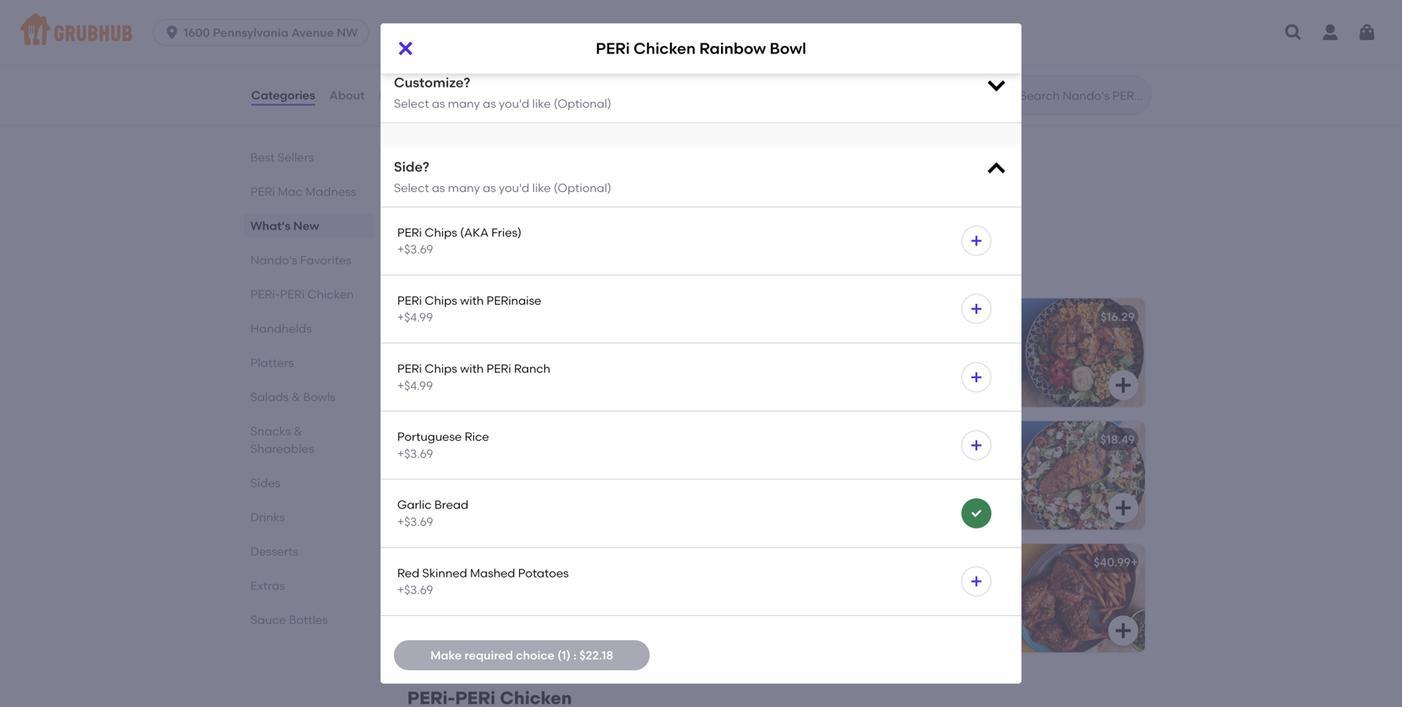 Task type: locate. For each thing, give the bounding box(es) containing it.
dressed
[[795, 507, 839, 521]]

peri chicken rainbow bowl inside button
[[421, 436, 580, 450]]

0 horizontal spatial grilled
[[502, 168, 538, 182]]

1 vertical spatial &
[[294, 424, 302, 438]]

1 horizontal spatial little
[[509, 151, 533, 165]]

as up sweet.
[[483, 97, 496, 111]]

1 horizontal spatial choice
[[934, 579, 972, 593]]

salad,
[[948, 456, 983, 470]]

snacks & shareables
[[250, 424, 314, 456]]

served inside you can't beat our signature 1/2 chicken.  served with peri chips to fully satisfy your craving or beat that hangover!
[[470, 350, 510, 364]]

chickpeas,
[[860, 473, 921, 487]]

1 horizontal spatial peri chicken rainbow bowl
[[596, 39, 807, 58]]

1 many from the top
[[448, 97, 480, 111]]

like down heat.
[[532, 181, 551, 195]]

+$3.69 down garlic
[[397, 515, 433, 529]]

svg image
[[164, 24, 180, 41], [985, 73, 1009, 97], [985, 157, 1009, 181], [970, 302, 983, 316], [970, 371, 983, 384], [970, 575, 983, 588]]

0 vertical spatial &
[[292, 390, 300, 404]]

what's new down mac
[[250, 219, 319, 233]]

1 horizontal spatial favorites
[[485, 259, 567, 280]]

(optional) down the the
[[554, 181, 612, 195]]

pita
[[951, 473, 974, 487]]

0 horizontal spatial portuguese
[[397, 430, 462, 444]]

peri mac stack image
[[1020, 0, 1145, 42]]

what's new down the select one (required)
[[407, 77, 513, 98]]

2 like from the top
[[532, 181, 551, 195]]

chips up hangover!
[[425, 361, 457, 376]]

nando's favorites down (aka
[[407, 259, 567, 280]]

grilled inside roasted red peppers, grilled corn and hummus served over portuguese rice and arugula.
[[919, 333, 954, 347]]

1 select from the top
[[394, 12, 429, 27]]

as left flame- at the top left of the page
[[432, 181, 445, 195]]

new
[[474, 77, 513, 98], [293, 219, 319, 233]]

2 +$3.69 from the top
[[397, 447, 433, 461]]

grilled down heat.
[[502, 168, 538, 182]]

sides.
[[827, 596, 858, 610]]

$40.99 +
[[1094, 555, 1138, 569]]

1 vertical spatial 1/2
[[583, 333, 600, 347]]

served up onions
[[421, 579, 460, 593]]

snacks
[[250, 424, 291, 438]]

garlic bread +$3.69
[[397, 498, 469, 529]]

& inside tomato cucumber & onion salad, feta, crispy chickpeas, peri pita croutons served over mixed greens dressed in peri ranch.
[[902, 456, 911, 470]]

with down can't
[[460, 361, 484, 376]]

nando's
[[250, 253, 297, 267], [407, 259, 481, 280]]

greens
[[952, 490, 991, 504]]

2 select from the top
[[394, 97, 429, 111]]

required
[[465, 648, 513, 662]]

(optional) inside side? select as many as you'd like (optional)
[[554, 181, 612, 195]]

svg image for red skinned mashed potatoes
[[970, 575, 983, 588]]

+$3.69 up garlic
[[397, 447, 433, 461]]

1 vertical spatial bowl
[[552, 436, 580, 450]]

1 vertical spatial grilled
[[919, 333, 954, 347]]

rice
[[465, 430, 489, 444]]

1 horizontal spatial what's
[[407, 77, 469, 98]]

select inside "customize? select as many as you'd like (optional)"
[[394, 97, 429, 111]]

1 vertical spatial select
[[394, 97, 429, 111]]

2 you'd from the top
[[499, 181, 530, 195]]

1 vertical spatial portuguese
[[397, 430, 462, 444]]

peri inside you can't beat our signature 1/2 chicken.  served with peri chips to fully satisfy your craving or beat that hangover!
[[539, 350, 564, 364]]

1 horizontal spatial 1/2
[[583, 333, 600, 347]]

many
[[448, 97, 480, 111], [448, 181, 480, 195]]

perinaise.
[[486, 596, 544, 610]]

(optional) inside "customize? select as many as you'd like (optional)"
[[554, 97, 612, 111]]

sauce
[[250, 613, 286, 627]]

0 vertical spatial new
[[474, 77, 513, 98]]

with down breast
[[463, 579, 486, 593]]

0 vertical spatial over
[[913, 350, 937, 364]]

& up 'shareables'
[[294, 424, 302, 438]]

1 vertical spatial served
[[470, 350, 510, 364]]

corn
[[957, 333, 983, 347]]

1 vertical spatial peri chicken rainbow bowl
[[421, 436, 580, 450]]

with down flame- at the top left of the page
[[496, 185, 520, 199]]

portuguese inside portuguese rice +$3.69
[[397, 430, 462, 444]]

mixed
[[915, 490, 950, 504]]

what's down 'one'
[[407, 77, 469, 98]]

main navigation navigation
[[0, 0, 1403, 65]]

the
[[568, 151, 589, 165]]

feta,
[[795, 473, 821, 487]]

over inside tomato cucumber & onion salad, feta, crispy chickpeas, peri pita croutons served over mixed greens dressed in peri ranch.
[[888, 490, 912, 504]]

0 horizontal spatial new
[[293, 219, 319, 233]]

chicken breast sandwich image
[[646, 544, 771, 652]]

peri chips (aka fries) +$3.69
[[397, 225, 522, 256]]

1 vertical spatial served
[[847, 490, 885, 504]]

portuguese rice +$3.69
[[397, 430, 489, 461]]

with down our
[[512, 350, 536, 364]]

1 vertical spatial over
[[888, 490, 912, 504]]

1 horizontal spatial portuguese
[[795, 367, 859, 381]]

categories button
[[250, 65, 316, 125]]

1 (optional) from the top
[[554, 97, 612, 111]]

&
[[292, 390, 300, 404], [294, 424, 302, 438], [902, 456, 911, 470]]

beat down chips
[[572, 367, 599, 381]]

& inside 'snacks & shareables'
[[294, 424, 302, 438]]

nando's favorites up peri-peri chicken
[[250, 253, 352, 267]]

peri ranch crunch salad image
[[1020, 421, 1145, 530]]

1/2 up you
[[421, 310, 438, 324]]

chips down "perinaise"
[[516, 310, 550, 324]]

1 vertical spatial what's
[[250, 219, 291, 233]]

$22.18
[[580, 648, 614, 662]]

roasted red peppers, grilled corn and hummus served over portuguese rice and arugula.
[[795, 333, 983, 381]]

0 horizontal spatial favorites
[[300, 253, 352, 267]]

a up perfect
[[421, 151, 429, 165]]

and
[[491, 310, 514, 324], [795, 350, 817, 364], [886, 367, 909, 381], [461, 596, 483, 610]]

1/2 chicken and chips
[[421, 310, 550, 324]]

select down customize?
[[394, 97, 429, 111]]

0 vertical spatial grilled
[[502, 168, 538, 182]]

served inside roasted red peppers, grilled corn and hummus served over portuguese rice and arugula.
[[872, 350, 910, 364]]

served up in
[[847, 490, 885, 504]]

select inside side? select as many as you'd like (optional)
[[394, 181, 429, 195]]

peri inside the peri chips with perinaise +$4.99
[[397, 293, 422, 308]]

choice left of on the right of page
[[934, 579, 972, 593]]

0 vertical spatial 1/2
[[421, 310, 438, 324]]

1 vertical spatial rainbow
[[499, 436, 550, 450]]

chips inside peri chips with peri ranch +$4.99
[[425, 361, 457, 376]]

you'd up a little sweet. a little heat. the perfect flame-grilled game day treat.  served with peri ranch.
[[499, 97, 530, 111]]

$18.49
[[1101, 432, 1135, 446]]

2 vertical spatial select
[[394, 181, 429, 195]]

served inside a little sweet. a little heat. the perfect flame-grilled game day treat.  served with peri ranch.
[[454, 185, 493, 199]]

red
[[845, 333, 864, 347]]

favorites up "perinaise"
[[485, 259, 567, 280]]

1 horizontal spatial over
[[913, 350, 937, 364]]

svg image inside 1600 pennsylvania avenue nw button
[[164, 24, 180, 41]]

select
[[394, 12, 429, 27], [394, 97, 429, 111], [394, 181, 429, 195]]

1 vertical spatial choice
[[516, 648, 555, 662]]

mashed
[[470, 566, 515, 580]]

1/2
[[421, 310, 438, 324], [583, 333, 600, 347]]

with inside served with arugula, tomato, pickled onions and perinaise.
[[463, 579, 486, 593]]

with up the 1/2 chicken and chips
[[460, 293, 484, 308]]

select down side?
[[394, 181, 429, 195]]

peppers,
[[866, 333, 916, 347]]

1 vertical spatial your
[[906, 579, 931, 593]]

0 horizontal spatial nando's favorites
[[250, 253, 352, 267]]

many down sweet.
[[448, 181, 480, 195]]

roasted
[[795, 333, 842, 347]]

new down peri mac madness on the top of page
[[293, 219, 319, 233]]

1 +$4.99 from the top
[[397, 310, 433, 325]]

1/2 chicken and chips image
[[646, 298, 771, 407]]

+$3.69 down red
[[397, 583, 433, 597]]

0 vertical spatial many
[[448, 97, 480, 111]]

choice inside whole chicken plus your choice of 2 large sides.
[[934, 579, 972, 593]]

(optional) for customize?
[[554, 97, 612, 111]]

0 horizontal spatial beat
[[476, 333, 503, 347]]

+$4.99 up you
[[397, 310, 433, 325]]

2 (optional) from the top
[[554, 181, 612, 195]]

2 vertical spatial served
[[421, 579, 460, 593]]

and right onions
[[461, 596, 483, 610]]

with inside the peri chips with perinaise +$4.99
[[460, 293, 484, 308]]

$16.29
[[1101, 310, 1135, 324]]

customize? select as many as you'd like (optional)
[[394, 74, 612, 111]]

can't
[[444, 333, 473, 347]]

1 vertical spatial +$4.99
[[397, 378, 433, 393]]

:
[[574, 648, 577, 662]]

2 many from the top
[[448, 181, 480, 195]]

you'd inside side? select as many as you'd like (optional)
[[499, 181, 530, 195]]

chips inside 'peri chips (aka fries) +$3.69'
[[425, 225, 457, 239]]

1 horizontal spatial your
[[906, 579, 931, 593]]

0 horizontal spatial little
[[432, 151, 456, 165]]

0 vertical spatial select
[[394, 12, 429, 27]]

new right customize?
[[474, 77, 513, 98]]

0 vertical spatial peri chicken rainbow bowl
[[596, 39, 807, 58]]

nando's down 'peri chips (aka fries) +$3.69'
[[407, 259, 481, 280]]

1 like from the top
[[532, 97, 551, 111]]

you
[[421, 333, 441, 347]]

0 vertical spatial rainbow
[[700, 39, 766, 58]]

3 +$3.69 from the top
[[397, 515, 433, 529]]

you'd left game at the top left
[[499, 181, 530, 195]]

red
[[397, 566, 420, 580]]

& left bowls
[[292, 390, 300, 404]]

peri inside a little sweet. a little heat. the perfect flame-grilled game day treat.  served with peri ranch.
[[523, 185, 547, 199]]

extras
[[250, 579, 285, 593]]

peri
[[596, 39, 630, 58], [250, 185, 275, 199], [523, 185, 547, 199], [397, 225, 422, 239], [280, 287, 305, 301], [397, 293, 422, 308], [539, 350, 564, 364], [397, 361, 422, 376], [487, 361, 511, 376], [421, 436, 447, 450], [924, 473, 948, 487], [855, 507, 880, 521]]

little
[[432, 151, 456, 165], [509, 151, 533, 165]]

chips inside the peri chips with perinaise +$4.99
[[425, 293, 457, 308]]

0 vertical spatial served
[[454, 185, 493, 199]]

little left heat.
[[509, 151, 533, 165]]

cucumber
[[841, 456, 900, 470]]

chips for +$3.69
[[425, 225, 457, 239]]

0 vertical spatial portuguese
[[795, 367, 859, 381]]

like
[[532, 97, 551, 111], [532, 181, 551, 195]]

served inside served with arugula, tomato, pickled onions and perinaise.
[[421, 579, 460, 593]]

1 a from the left
[[421, 151, 429, 165]]

chips left (aka
[[425, 225, 457, 239]]

portuguese
[[795, 367, 859, 381], [397, 430, 462, 444]]

over up ranch.
[[888, 490, 912, 504]]

0 vertical spatial choice
[[934, 579, 972, 593]]

and right "rice"
[[886, 367, 909, 381]]

0 horizontal spatial over
[[888, 490, 912, 504]]

1 horizontal spatial a
[[498, 151, 506, 165]]

make required choice (1) : $22.18
[[431, 648, 614, 662]]

svg image
[[740, 10, 760, 30], [1284, 23, 1304, 43], [1357, 23, 1378, 43], [396, 38, 416, 58], [740, 193, 760, 213], [970, 234, 983, 248], [1114, 375, 1134, 395], [970, 439, 983, 452], [1114, 498, 1134, 518], [970, 507, 983, 520], [1114, 621, 1134, 641]]

portuguese down hummus
[[795, 367, 859, 381]]

chips up you
[[425, 293, 457, 308]]

served down flame- at the top left of the page
[[454, 185, 493, 199]]

your right satisfy at the bottom of the page
[[485, 367, 510, 381]]

nando's favorites
[[250, 253, 352, 267], [407, 259, 567, 280]]

1 you'd from the top
[[499, 97, 530, 111]]

0 vertical spatial what's new
[[407, 77, 513, 98]]

0 horizontal spatial rainbow
[[499, 436, 550, 450]]

day
[[577, 168, 598, 182]]

favorites up peri-peri chicken
[[300, 253, 352, 267]]

0 vertical spatial you'd
[[499, 97, 530, 111]]

choice left (1)
[[516, 648, 555, 662]]

1 vertical spatial beat
[[572, 367, 599, 381]]

2 +$4.99 from the top
[[397, 378, 433, 393]]

svg image for peri chips with perinaise
[[970, 302, 983, 316]]

select left 'one'
[[394, 12, 429, 27]]

peri chicken rainbow bowl button
[[411, 421, 771, 530]]

our
[[505, 333, 524, 347]]

1 vertical spatial like
[[532, 181, 551, 195]]

1/2 up chips
[[583, 333, 600, 347]]

beat down the 1/2 chicken and chips
[[476, 333, 503, 347]]

grilled left corn
[[919, 333, 954, 347]]

1 vertical spatial you'd
[[499, 181, 530, 195]]

served down peppers,
[[872, 350, 910, 364]]

1 horizontal spatial rainbow
[[700, 39, 766, 58]]

over up arugula.
[[913, 350, 937, 364]]

0 vertical spatial +$4.99
[[397, 310, 433, 325]]

0 horizontal spatial bowl
[[552, 436, 580, 450]]

1 horizontal spatial beat
[[572, 367, 599, 381]]

as down sweet.
[[483, 181, 496, 195]]

served with arugula, tomato, pickled onions and perinaise.
[[421, 579, 628, 610]]

0 horizontal spatial choice
[[516, 648, 555, 662]]

grilled inside a little sweet. a little heat. the perfect flame-grilled game day treat.  served with peri ranch.
[[502, 168, 538, 182]]

what's down mac
[[250, 219, 291, 233]]

your
[[485, 367, 510, 381], [906, 579, 931, 593]]

arugula.
[[911, 367, 959, 381]]

+$4.99 down chicken.
[[397, 378, 433, 393]]

& left onion
[[902, 456, 911, 470]]

many inside side? select as many as you'd like (optional)
[[448, 181, 480, 195]]

craving
[[513, 367, 555, 381]]

your inside whole chicken plus your choice of 2 large sides.
[[906, 579, 931, 593]]

0 vertical spatial (optional)
[[554, 97, 612, 111]]

served
[[454, 185, 493, 199], [470, 350, 510, 364], [421, 579, 460, 593]]

0 vertical spatial bowl
[[770, 39, 807, 58]]

0 horizontal spatial your
[[485, 367, 510, 381]]

as down customize?
[[432, 97, 445, 111]]

what's
[[407, 77, 469, 98], [250, 219, 291, 233]]

0 vertical spatial like
[[532, 97, 551, 111]]

served inside tomato cucumber & onion salad, feta, crispy chickpeas, peri pita croutons served over mixed greens dressed in peri ranch.
[[847, 490, 885, 504]]

many down customize?
[[448, 97, 480, 111]]

served down our
[[470, 350, 510, 364]]

0 vertical spatial served
[[872, 350, 910, 364]]

mac
[[278, 185, 303, 199]]

red skinned mashed potatoes +$3.69
[[397, 566, 569, 597]]

3 select from the top
[[394, 181, 429, 195]]

a right sweet.
[[498, 151, 506, 165]]

1 vertical spatial (optional)
[[554, 181, 612, 195]]

(optional) for side?
[[554, 181, 612, 195]]

1 vertical spatial many
[[448, 181, 480, 195]]

1 vertical spatial what's new
[[250, 219, 319, 233]]

peri-
[[250, 287, 280, 301]]

madness
[[306, 185, 356, 199]]

+$3.69 down treat.
[[397, 242, 433, 256]]

heat.
[[536, 151, 565, 165]]

arugula,
[[489, 579, 536, 593]]

0 vertical spatial your
[[485, 367, 510, 381]]

like up heat.
[[532, 97, 551, 111]]

and inside served with arugula, tomato, pickled onions and perinaise.
[[461, 596, 483, 610]]

your right plus
[[906, 579, 931, 593]]

1 horizontal spatial nando's
[[407, 259, 481, 280]]

you'd inside "customize? select as many as you'd like (optional)"
[[499, 97, 530, 111]]

bowl inside peri chicken rainbow bowl button
[[552, 436, 580, 450]]

tomato cucumber & onion salad, feta, crispy chickpeas, peri pita croutons served over mixed greens dressed in peri ranch.
[[795, 456, 991, 521]]

like inside side? select as many as you'd like (optional)
[[532, 181, 551, 195]]

0 horizontal spatial peri chicken rainbow bowl
[[421, 436, 580, 450]]

nando's up peri-
[[250, 253, 297, 267]]

nw
[[337, 25, 358, 40]]

(optional) up the the
[[554, 97, 612, 111]]

1 horizontal spatial grilled
[[919, 333, 954, 347]]

peri inside 'peri chips (aka fries) +$3.69'
[[397, 225, 422, 239]]

1 +$3.69 from the top
[[397, 242, 433, 256]]

portuguese left rice
[[397, 430, 462, 444]]

little up perfect
[[432, 151, 456, 165]]

0 horizontal spatial what's
[[250, 219, 291, 233]]

you'd for customize?
[[499, 97, 530, 111]]

2 vertical spatial &
[[902, 456, 911, 470]]

best
[[250, 150, 275, 164]]

+$4.99 inside the peri chips with perinaise +$4.99
[[397, 310, 433, 325]]

like inside "customize? select as many as you'd like (optional)"
[[532, 97, 551, 111]]

hangover!
[[421, 384, 478, 398]]

2 a from the left
[[498, 151, 506, 165]]

ranch.
[[882, 507, 919, 521]]

4 +$3.69 from the top
[[397, 583, 433, 597]]

0 horizontal spatial a
[[421, 151, 429, 165]]

make
[[431, 648, 462, 662]]

bowl
[[770, 39, 807, 58], [552, 436, 580, 450]]

large
[[795, 596, 824, 610]]

rainbow
[[700, 39, 766, 58], [499, 436, 550, 450]]

many inside "customize? select as many as you'd like (optional)"
[[448, 97, 480, 111]]



Task type: vqa. For each thing, say whether or not it's contained in the screenshot.
YOU CAN'T BEAT OUR SIGNATURE 1/2 CHICKEN.  SERVED WITH PERI CHIPS TO FULLY SATISFY YOUR CRAVING OR BEAT THAT HANGOVER!
yes



Task type: describe. For each thing, give the bounding box(es) containing it.
your inside you can't beat our signature 1/2 chicken.  served with peri chips to fully satisfy your craving or beat that hangover!
[[485, 367, 510, 381]]

1 horizontal spatial new
[[474, 77, 513, 98]]

peri chips with perinaise +$4.99
[[397, 293, 542, 325]]

onion
[[914, 456, 946, 470]]

whole chicken plus your choice of 2 large sides.
[[795, 579, 995, 610]]

(1)
[[558, 648, 571, 662]]

desserts
[[250, 544, 298, 559]]

2
[[989, 579, 995, 593]]

chips for +$4.99
[[425, 293, 457, 308]]

peri chicken rainbow bowl image
[[646, 421, 771, 530]]

+$3.69 inside 'peri chips (aka fries) +$3.69'
[[397, 242, 433, 256]]

salads & bowls
[[250, 390, 336, 404]]

select for side?
[[394, 181, 429, 195]]

breast
[[471, 555, 508, 569]]

rainbow inside button
[[499, 436, 550, 450]]

chicken.
[[421, 350, 468, 364]]

1 little from the left
[[432, 151, 456, 165]]

1 horizontal spatial nando's favorites
[[407, 259, 567, 280]]

you can't beat our signature 1/2 chicken.  served with peri chips to fully satisfy your craving or beat that hangover!
[[421, 333, 626, 398]]

select one (required)
[[394, 12, 516, 27]]

peri mac madness
[[250, 185, 356, 199]]

garlic
[[397, 498, 432, 512]]

handhelds
[[250, 321, 312, 336]]

peri-peri chicken
[[250, 287, 354, 301]]

Search Nando's PERi-PERi Chicken search field
[[1019, 88, 1146, 104]]

svg image for customize?
[[985, 73, 1009, 97]]

+$3.69 inside portuguese rice +$3.69
[[397, 447, 433, 461]]

1600 pennsylvania avenue nw button
[[153, 19, 376, 46]]

1 vertical spatial new
[[293, 219, 319, 233]]

pickled
[[587, 579, 628, 593]]

0 horizontal spatial what's new
[[250, 219, 319, 233]]

over inside roasted red peppers, grilled corn and hummus served over portuguese rice and arugula.
[[913, 350, 937, 364]]

that
[[602, 367, 626, 381]]

best sellers
[[250, 150, 314, 164]]

svg image for side?
[[985, 157, 1009, 181]]

1600
[[184, 25, 210, 40]]

chicken inside button
[[449, 436, 496, 450]]

$40.99
[[1094, 555, 1131, 569]]

like for side?
[[532, 181, 551, 195]]

and down "perinaise"
[[491, 310, 514, 324]]

0 horizontal spatial 1/2
[[421, 310, 438, 324]]

about button
[[329, 65, 366, 125]]

ranch
[[514, 361, 551, 376]]

a little sweet. a little heat. the perfect flame-grilled game day treat.  served with peri ranch.
[[421, 151, 598, 199]]

bottles
[[289, 613, 328, 627]]

plus
[[880, 579, 903, 593]]

pennsylvania
[[213, 25, 289, 40]]

0 vertical spatial beat
[[476, 333, 503, 347]]

one
[[432, 12, 453, 27]]

platters
[[250, 356, 294, 370]]

you'd for side?
[[499, 181, 530, 195]]

of
[[975, 579, 986, 593]]

1 horizontal spatial what's new
[[407, 77, 513, 98]]

+$3.69 inside garlic bread +$3.69
[[397, 515, 433, 529]]

2 little from the left
[[509, 151, 533, 165]]

like for customize?
[[532, 97, 551, 111]]

0 vertical spatial what's
[[407, 77, 469, 98]]

full chicken platter image
[[1020, 544, 1145, 652]]

select for customize?
[[394, 97, 429, 111]]

in
[[842, 507, 852, 521]]

sandwich
[[511, 555, 567, 569]]

satisfy
[[446, 367, 482, 381]]

and down 'roasted'
[[795, 350, 817, 364]]

peri chips with peri ranch +$4.99
[[397, 361, 551, 393]]

tomato,
[[539, 579, 584, 593]]

hummus
[[820, 350, 869, 364]]

peri honey wings image
[[646, 116, 771, 225]]

sides
[[250, 476, 280, 490]]

bread
[[435, 498, 469, 512]]

whole
[[795, 579, 831, 593]]

many for side?
[[448, 181, 480, 195]]

shareables
[[250, 442, 314, 456]]

search icon image
[[993, 85, 1014, 105]]

about
[[329, 88, 365, 102]]

1/2 inside you can't beat our signature 1/2 chicken.  served with peri chips to fully satisfy your craving or beat that hangover!
[[583, 333, 600, 347]]

svg image for peri chips with peri ranch
[[970, 371, 983, 384]]

& for salads
[[292, 390, 300, 404]]

salads
[[250, 390, 289, 404]]

with inside a little sweet. a little heat. the perfect flame-grilled game day treat.  served with peri ranch.
[[496, 185, 520, 199]]

1 horizontal spatial bowl
[[770, 39, 807, 58]]

flame-
[[465, 168, 502, 182]]

drinks
[[250, 510, 285, 524]]

& for snacks
[[294, 424, 302, 438]]

signature
[[527, 333, 580, 347]]

chips
[[566, 350, 596, 364]]

fully
[[421, 367, 443, 381]]

treat.
[[421, 185, 451, 199]]

potatoes
[[518, 566, 569, 580]]

or
[[558, 367, 570, 381]]

reviews button
[[378, 65, 426, 125]]

ranch.
[[550, 185, 589, 199]]

to
[[599, 350, 611, 364]]

chicken
[[834, 579, 878, 593]]

game
[[540, 168, 574, 182]]

peri mac power bowl image
[[646, 0, 771, 42]]

chicken breast sandwich
[[421, 555, 567, 569]]

with inside you can't beat our signature 1/2 chicken.  served with peri chips to fully satisfy your craving or beat that hangover!
[[512, 350, 536, 364]]

crispy
[[823, 473, 857, 487]]

sweet.
[[459, 151, 495, 165]]

0 horizontal spatial nando's
[[250, 253, 297, 267]]

onions
[[421, 596, 458, 610]]

bowls
[[303, 390, 336, 404]]

1600 pennsylvania avenue nw
[[184, 25, 358, 40]]

with inside peri chips with peri ranch +$4.99
[[460, 361, 484, 376]]

side?
[[394, 159, 429, 175]]

rice
[[862, 367, 883, 381]]

chips for ranch
[[425, 361, 457, 376]]

+$3.69 inside the red skinned mashed potatoes +$3.69
[[397, 583, 433, 597]]

(required)
[[456, 12, 516, 27]]

(aka
[[460, 225, 489, 239]]

many for customize?
[[448, 97, 480, 111]]

portuguese inside roasted red peppers, grilled corn and hummus served over portuguese rice and arugula.
[[795, 367, 859, 381]]

peri peri chicken bowl image
[[1020, 298, 1145, 407]]

a little sweet. a little heat. the perfect flame-grilled game day treat.  served with peri ranch. button
[[411, 116, 771, 225]]

+$4.99 inside peri chips with peri ranch +$4.99
[[397, 378, 433, 393]]



